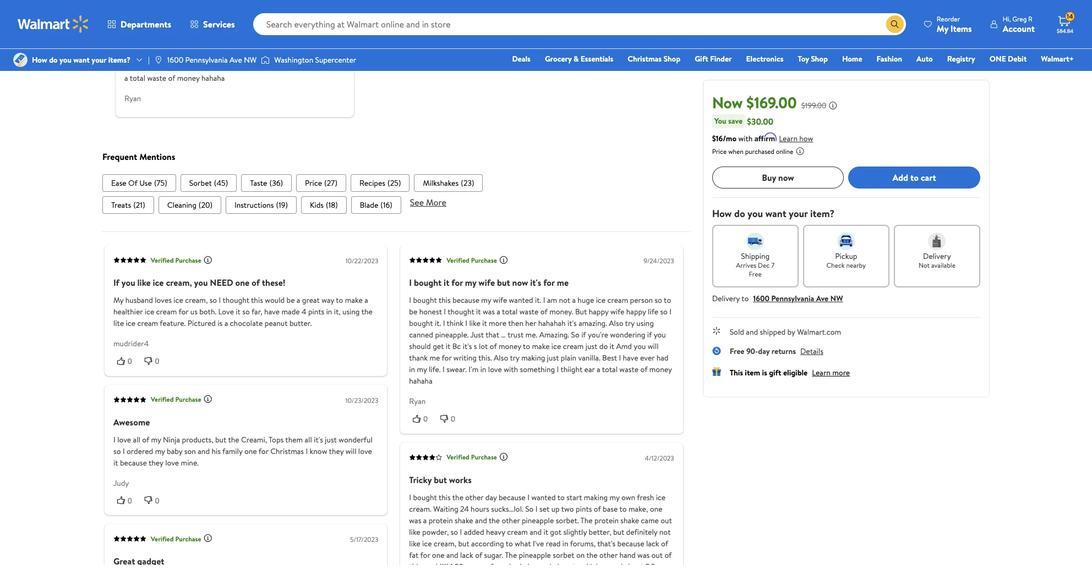 Task type: locate. For each thing, give the bounding box(es) containing it.
2 vertical spatial other
[[600, 550, 618, 561]]

delivery inside 'delivery not available'
[[923, 251, 951, 262]]

also up wondering
[[609, 318, 623, 329]]

1 vertical spatial so
[[525, 504, 534, 515]]

2 all from the left
[[305, 435, 312, 446]]

0 horizontal spatial  image
[[13, 53, 28, 67]]

washington supercenter
[[274, 54, 356, 65]]

love down this.
[[488, 364, 502, 375]]

one debit link
[[985, 53, 1032, 65]]

for down creami,
[[259, 446, 269, 457]]

verified purchase information image for 10/23/2023
[[204, 395, 212, 404]]

 image
[[13, 53, 28, 67], [261, 55, 270, 66], [154, 56, 163, 64]]

affirm image
[[755, 133, 777, 141]]

0 vertical spatial not
[[559, 295, 570, 306]]

1 vertical spatial be
[[409, 307, 417, 318]]

list item containing milkshakes
[[414, 175, 483, 192]]

try down 'trust' on the bottom left of the page
[[510, 353, 520, 364]]

so inside i love all of my ninja products, but the creami, tops them all it's just wonderful so i ordered my baby son and his family one for christmas i know they will love it because they love mine.
[[113, 446, 121, 457]]

2 vertical spatial just
[[325, 435, 337, 446]]

4
[[302, 307, 306, 318]]

cream inside i bought this the other day because i wanted to start making my own fresh ice cream.  waiting 24 hours sucks…lol. so i set up two pints of base to make, one was a protein shake and the other pineapple sorbet.  the protein shake came out like powder, so i added heavy cream and it got slightly better, but definitely not like ice cream, but according to what i've read in forums, that's because lack of fat for one and lack of sugar.  the pineapple sorbet on the other hand was out of this world!!!  1 20oz can of crushed pineapple in natural juices and abo
[[507, 527, 528, 538]]

4/12/2023
[[645, 454, 674, 463]]

so
[[210, 295, 217, 306], [655, 295, 662, 306], [242, 307, 250, 318], [660, 307, 668, 318], [113, 446, 121, 457], [451, 527, 458, 538]]

0 vertical spatial total
[[502, 307, 518, 318]]

blade (16)
[[360, 200, 392, 211]]

out right came
[[661, 515, 672, 527]]

one up came
[[650, 504, 662, 515]]

chocolate
[[230, 318, 263, 329]]

0 vertical spatial the
[[581, 515, 593, 527]]

price
[[712, 147, 727, 156], [305, 178, 322, 189]]

0 vertical spatial ave
[[230, 54, 242, 65]]

be inside i bought this because my wife wanted it.  i am not a huge ice cream person so to be honest i thought it was a total waste of money. but happy wife happy life so i bought it.  i think i like it more then her hahahah it's amazing.  also try using canned pineapple.  just that … trust me.   amazing.    so if you're wondering if you should get it bc it's s lot of money to make ice cream just do it amd you will thank me for writing this.   also try making just plain vanilla.  best i have ever had in my life. i swear.  i'm in love with something i thiight ear a total waste of money hahaha
[[409, 307, 417, 318]]

want for item?
[[765, 207, 786, 221]]

it inside my husband loves ice cream, so i thought this would be a great way to make a healthier ice cream for us both. love it so far, have made 4 pints in it, using the lite ice cream feature. pictured is a chocolate peanut butter.
[[236, 307, 241, 318]]

intent image for pickup image
[[838, 233, 855, 250]]

using down life
[[637, 318, 654, 329]]

0 vertical spatial is
[[218, 318, 223, 329]]

powder,
[[422, 527, 449, 538]]

my up 'base'
[[610, 492, 620, 503]]

1 happy from the left
[[589, 307, 609, 318]]

lack down definitely
[[646, 539, 659, 550]]

0 horizontal spatial thought
[[223, 295, 249, 306]]

day inside i bought this the other day because i wanted to start making my own fresh ice cream.  waiting 24 hours sucks…lol. so i set up two pints of base to make, one was a protein shake and the other pineapple sorbet.  the protein shake came out like powder, so i added heavy cream and it got slightly better, but definitely not like ice cream, but according to what i've read in forums, that's because lack of fat for one and lack of sugar.  the pineapple sorbet on the other hand was out of this world!!!  1 20oz can of crushed pineapple in natural juices and abo
[[485, 492, 497, 503]]

cream, inside my husband loves ice cream, so i thought this would be a great way to make a healthier ice cream for us both. love it so far, have made 4 pints in it, using the lite ice cream feature. pictured is a chocolate peanut butter.
[[185, 295, 208, 306]]

writing
[[454, 353, 477, 364]]

price inside list item
[[305, 178, 322, 189]]

1 horizontal spatial not
[[659, 527, 671, 538]]

purchase for awesome
[[175, 395, 201, 405]]

purchase for tricky but works
[[471, 453, 497, 462]]

buy now
[[762, 172, 794, 184]]

1600 pennsylvania ave nw button
[[753, 293, 843, 304]]

0 vertical spatial try
[[625, 318, 635, 329]]

recipes
[[360, 178, 385, 189]]

love inside i bought this because my wife wanted it.  i am not a huge ice cream person so to be honest i thought it was a total waste of money. but happy wife happy life so i bought it.  i think i like it more then her hahahah it's amazing.  also try using canned pineapple.  just that … trust me.   amazing.    so if you're wondering if you should get it bc it's s lot of money to make ice cream just do it amd you will thank me for writing this.   also try making just plain vanilla.  best i have ever had in my life. i swear.  i'm in love with something i thiight ear a total waste of money hahaha
[[488, 364, 502, 375]]

was
[[483, 307, 495, 318], [409, 515, 421, 527], [638, 550, 650, 561]]

list item
[[102, 175, 176, 192], [180, 175, 237, 192], [241, 175, 292, 192], [296, 175, 346, 192], [351, 175, 410, 192], [414, 175, 483, 192], [102, 197, 154, 214], [158, 197, 221, 214], [226, 197, 297, 214], [301, 197, 347, 214], [351, 197, 401, 214]]

cream up what
[[507, 527, 528, 538]]

so left "ordered"
[[113, 446, 121, 457]]

1 horizontal spatial now
[[778, 172, 794, 184]]

cream
[[607, 295, 628, 306], [156, 307, 177, 318], [137, 318, 158, 329], [563, 341, 584, 352], [507, 527, 528, 538]]

if right wondering
[[647, 330, 652, 341]]

delivery down intent image for delivery
[[923, 251, 951, 262]]

list item containing blade
[[351, 197, 401, 214]]

make down me.
[[532, 341, 550, 352]]

auto
[[917, 53, 933, 64]]

kids
[[310, 200, 324, 211]]

need
[[210, 277, 233, 289]]

the up the crushed
[[505, 550, 517, 561]]

1 horizontal spatial how
[[712, 207, 732, 221]]

1 horizontal spatial have
[[623, 353, 638, 364]]

do inside i bought this because my wife wanted it.  i am not a huge ice cream person so to be honest i thought it was a total waste of money. but happy wife happy life so i bought it.  i think i like it more then her hahahah it's amazing.  also try using canned pineapple.  just that … trust me.   amazing.    so if you're wondering if you should get it bc it's s lot of money to make ice cream just do it amd you will thank me for writing this.   also try making just plain vanilla.  best i have ever had in my life. i swear.  i'm in love with something i thiight ear a total waste of money hahaha
[[599, 341, 608, 352]]

your left items?
[[92, 54, 106, 65]]

this inside my husband loves ice cream, so i thought this would be a great way to make a healthier ice cream for us both. love it so far, have made 4 pints in it, using the lite ice cream feature. pictured is a chocolate peanut butter.
[[251, 295, 263, 306]]

using inside i bought this because my wife wanted it.  i am not a huge ice cream person so to be honest i thought it was a total waste of money. but happy wife happy life so i bought it.  i think i like it more then her hahahah it's amazing.  also try using canned pineapple.  just that … trust me.   amazing.    so if you're wondering if you should get it bc it's s lot of money to make ice cream just do it amd you will thank me for writing this.   also try making just plain vanilla.  best i have ever had in my life. i swear.  i'm in love with something i thiight ear a total waste of money hahaha
[[637, 318, 654, 329]]

ice up loves on the left bottom of the page
[[153, 277, 164, 289]]

price left (27) at the top left of page
[[305, 178, 322, 189]]

love down awesome
[[117, 435, 131, 446]]

have inside i bought this because my wife wanted it.  i am not a huge ice cream person so to be honest i thought it was a total waste of money. but happy wife happy life so i bought it.  i think i like it more then her hahahah it's amazing.  also try using canned pineapple.  just that … trust me.   amazing.    so if you're wondering if you should get it bc it's s lot of money to make ice cream just do it amd you will thank me for writing this.   also try making just plain vanilla.  best i have ever had in my life. i swear.  i'm in love with something i thiight ear a total waste of money hahaha
[[623, 353, 638, 364]]

2 if from the left
[[647, 330, 652, 341]]

0 horizontal spatial price
[[305, 178, 322, 189]]

1 horizontal spatial thought
[[448, 307, 474, 318]]

list
[[102, 175, 690, 192]]

now right "buy"
[[778, 172, 794, 184]]

taste (36)
[[250, 178, 283, 189]]

wife up that
[[479, 277, 495, 289]]

delivery for not
[[923, 251, 951, 262]]

0 vertical spatial ryan
[[124, 93, 141, 104]]

verified purchase information image up i bought it for my wife but now it's for me
[[499, 256, 508, 264]]

way
[[322, 295, 334, 306]]

ryan down items?
[[124, 93, 141, 104]]

1 vertical spatial with
[[504, 364, 518, 375]]

1 vertical spatial wife
[[493, 295, 507, 306]]

1 horizontal spatial all
[[305, 435, 312, 446]]

wanted inside i bought this because my wife wanted it.  i am not a huge ice cream person so to be honest i thought it was a total waste of money. but happy wife happy life so i bought it.  i think i like it more then her hahahah it's amazing.  also try using canned pineapple.  just that … trust me.   amazing.    so if you're wondering if you should get it bc it's s lot of money to make ice cream just do it amd you will thank me for writing this.   also try making just plain vanilla.  best i have ever had in my life. i swear.  i'm in love with something i thiight ear a total waste of money hahaha
[[509, 295, 533, 306]]

buy
[[762, 172, 776, 184]]

your left item?
[[789, 207, 808, 221]]

verified purchase information image for but
[[499, 256, 508, 264]]

1 if from the left
[[581, 330, 586, 341]]

the up heavy
[[489, 515, 500, 527]]

1 horizontal spatial was
[[483, 307, 495, 318]]

making up something
[[521, 353, 545, 364]]

1 vertical spatial thought
[[448, 307, 474, 318]]

like up 'just'
[[469, 318, 481, 329]]

crushed
[[495, 562, 522, 566]]

0 vertical spatial how
[[32, 54, 47, 65]]

1 vertical spatial using
[[637, 318, 654, 329]]

one inside i love all of my ninja products, but the creami, tops them all it's just wonderful so i ordered my baby son and his family one for christmas i know they will love it because they love mine.
[[244, 446, 257, 457]]

90-
[[746, 346, 758, 357]]

1 horizontal spatial want
[[765, 207, 786, 221]]

0 vertical spatial will
[[648, 341, 659, 352]]

wife for wanted
[[493, 295, 507, 306]]

shop left gift at the top
[[664, 53, 681, 64]]

0 horizontal spatial shop
[[664, 53, 681, 64]]

2 verified purchase information image from the top
[[204, 535, 212, 543]]

walmart+
[[1041, 53, 1074, 64]]

electronics link
[[741, 53, 789, 65]]

0 horizontal spatial pennsylvania
[[185, 54, 228, 65]]

your for items?
[[92, 54, 106, 65]]

2 shop from the left
[[811, 53, 828, 64]]

essentials
[[581, 53, 613, 64]]

i bought this because my wife wanted it.  i am not a huge ice cream person so to be honest i thought it was a total waste of money. but happy wife happy life so i bought it.  i think i like it more then her hahahah it's amazing.  also try using canned pineapple.  just that … trust me.   amazing.    so if you're wondering if you should get it bc it's s lot of money to make ice cream just do it amd you will thank me for writing this.   also try making just plain vanilla.  best i have ever had in my life. i swear.  i'm in love with something i thiight ear a total waste of money hahaha
[[409, 295, 672, 387]]

0 vertical spatial make
[[345, 295, 363, 306]]

0 vertical spatial have
[[264, 307, 280, 318]]

1 horizontal spatial  image
[[154, 56, 163, 64]]

0 horizontal spatial me
[[430, 353, 440, 364]]

learn more button
[[812, 368, 850, 379]]

more inside i bought this because my wife wanted it.  i am not a huge ice cream person so to be honest i thought it was a total waste of money. but happy wife happy life so i bought it.  i think i like it more then her hahahah it's amazing.  also try using canned pineapple.  just that … trust me.   amazing.    so if you're wondering if you should get it bc it's s lot of money to make ice cream just do it amd you will thank me for writing this.   also try making just plain vanilla.  best i have ever had in my life. i swear.  i'm in love with something i thiight ear a total waste of money hahaha
[[489, 318, 507, 329]]

like inside i bought this because my wife wanted it.  i am not a huge ice cream person so to be honest i thought it was a total waste of money. but happy wife happy life so i bought it.  i think i like it more then her hahahah it's amazing.  also try using canned pineapple.  just that … trust me.   amazing.    so if you're wondering if you should get it bc it's s lot of money to make ice cream just do it amd you will thank me for writing this.   also try making just plain vanilla.  best i have ever had in my life. i swear.  i'm in love with something i thiight ear a total waste of money hahaha
[[469, 318, 481, 329]]

0 horizontal spatial have
[[264, 307, 280, 318]]

thought inside i bought this because my wife wanted it.  i am not a huge ice cream person so to be honest i thought it was a total waste of money. but happy wife happy life so i bought it.  i think i like it more then her hahahah it's amazing.  also try using canned pineapple.  just that … trust me.   amazing.    so if you're wondering if you should get it bc it's s lot of money to make ice cream just do it amd you will thank me for writing this.   also try making just plain vanilla.  best i have ever had in my life. i swear.  i'm in love with something i thiight ear a total waste of money hahaha
[[448, 307, 474, 318]]

fashion link
[[872, 53, 907, 65]]

not right definitely
[[659, 527, 671, 538]]

0 vertical spatial wife
[[479, 277, 495, 289]]

0 horizontal spatial protein
[[429, 515, 453, 527]]

1 vertical spatial wanted
[[531, 492, 556, 503]]

money.
[[549, 307, 573, 318]]

of
[[252, 277, 260, 289], [541, 307, 548, 318], [490, 341, 497, 352], [640, 364, 648, 375], [142, 435, 149, 446], [594, 504, 601, 515], [661, 539, 668, 550], [475, 550, 482, 561], [665, 550, 672, 561], [486, 562, 493, 566]]

and down hours
[[475, 515, 487, 527]]

hahahah
[[538, 318, 566, 329]]

but up that's
[[613, 527, 624, 538]]

more up that
[[489, 318, 507, 329]]

this
[[251, 295, 263, 306], [439, 295, 451, 306], [439, 492, 451, 503], [409, 562, 421, 566]]

|
[[148, 54, 150, 65]]

shop
[[664, 53, 681, 64], [811, 53, 828, 64]]

waste down amd
[[620, 364, 639, 375]]

verified for if you like ice cream, you need one of these!
[[151, 256, 174, 265]]

frequent
[[102, 151, 137, 163]]

do for how do you want your items?
[[49, 54, 58, 65]]

0
[[128, 357, 132, 366], [155, 357, 159, 366], [424, 415, 428, 424], [451, 415, 455, 424], [128, 497, 132, 506], [155, 497, 159, 506]]

1 shake from the left
[[455, 515, 473, 527]]

1 horizontal spatial my
[[937, 22, 949, 34]]

was right the hand
[[638, 550, 650, 561]]

have inside my husband loves ice cream, so i thought this would be a great way to make a healthier ice cream for us both. love it so far, have made 4 pints in it, using the lite ice cream feature. pictured is a chocolate peanut butter.
[[264, 307, 280, 318]]

1600 down dec
[[753, 293, 770, 304]]

want down buy now button
[[765, 207, 786, 221]]

0 horizontal spatial shake
[[455, 515, 473, 527]]

1 horizontal spatial shop
[[811, 53, 828, 64]]

canned
[[409, 330, 433, 341]]

is left gift at the right bottom
[[762, 368, 767, 379]]

making inside i bought this the other day because i wanted to start making my own fresh ice cream.  waiting 24 hours sucks…lol. so i set up two pints of base to make, one was a protein shake and the other pineapple sorbet.  the protein shake came out like powder, so i added heavy cream and it got slightly better, but definitely not like ice cream, but according to what i've read in forums, that's because lack of fat for one and lack of sugar.  the pineapple sorbet on the other hand was out of this world!!!  1 20oz can of crushed pineapple in natural juices and abo
[[584, 492, 608, 503]]

how for how do you want your items?
[[32, 54, 47, 65]]

0 horizontal spatial free
[[730, 346, 745, 357]]

because inside i bought this because my wife wanted it.  i am not a huge ice cream person so to be honest i thought it was a total waste of money. but happy wife happy life so i bought it.  i think i like it more then her hahahah it's amazing.  also try using canned pineapple.  just that … trust me.   amazing.    so if you're wondering if you should get it bc it's s lot of money to make ice cream just do it amd you will thank me for writing this.   also try making just plain vanilla.  best i have ever had in my life. i swear.  i'm in love with something i thiight ear a total waste of money hahaha
[[453, 295, 480, 306]]

1 vertical spatial nw
[[831, 293, 843, 304]]

all up "ordered"
[[133, 435, 140, 446]]

is down love
[[218, 318, 223, 329]]

shop right the toy on the top right of the page
[[811, 53, 828, 64]]

just
[[586, 341, 598, 352], [547, 353, 559, 364], [325, 435, 337, 446]]

1 vertical spatial have
[[623, 353, 638, 364]]

purchase for if you like ice cream, you need one of these!
[[175, 256, 201, 265]]

0 horizontal spatial now
[[512, 277, 528, 289]]

item
[[745, 368, 760, 379]]

amd
[[616, 341, 632, 352]]

pennsylvania
[[185, 54, 228, 65], [771, 293, 814, 304]]

home
[[842, 53, 862, 64]]

0 vertical spatial delivery
[[923, 251, 951, 262]]

1 vertical spatial want
[[765, 207, 786, 221]]

walmart image
[[18, 15, 89, 33]]

will inside i love all of my ninja products, but the creami, tops them all it's just wonderful so i ordered my baby son and his family one for christmas i know they will love it because they love mine.
[[346, 446, 356, 457]]

0 horizontal spatial try
[[510, 353, 520, 364]]

my
[[937, 22, 949, 34], [113, 295, 124, 306]]

they
[[329, 446, 344, 457], [149, 458, 163, 469]]

all right them
[[305, 435, 312, 446]]

bc
[[452, 341, 461, 352]]

do for how do you want your item?
[[734, 207, 745, 221]]

making inside i bought this because my wife wanted it.  i am not a huge ice cream person so to be honest i thought it was a total waste of money. but happy wife happy life so i bought it.  i think i like it more then her hahahah it's amazing.  also try using canned pineapple.  just that … trust me.   amazing.    so if you're wondering if you should get it bc it's s lot of money to make ice cream just do it amd you will thank me for writing this.   also try making just plain vanilla.  best i have ever had in my life. i swear.  i'm in love with something i thiight ear a total waste of money hahaha
[[521, 353, 545, 364]]

nw left washington
[[244, 54, 257, 65]]

1 vertical spatial was
[[409, 515, 421, 527]]

was up that
[[483, 307, 495, 318]]

verified purchase information image
[[204, 256, 212, 264], [499, 256, 508, 264], [499, 453, 508, 462]]

nw down check
[[831, 293, 843, 304]]

1 horizontal spatial day
[[758, 346, 770, 357]]

because down "ordered"
[[120, 458, 147, 469]]

ice right huge
[[596, 295, 606, 306]]

0 horizontal spatial happy
[[589, 307, 609, 318]]

happy up 'amazing.'
[[589, 307, 609, 318]]

in right i'm
[[480, 364, 486, 375]]

verified purchase for i bought it for my wife but now it's for me
[[447, 256, 497, 265]]

my left items
[[937, 22, 949, 34]]

pickup check nearby
[[827, 251, 866, 270]]

verified purchase information image
[[204, 395, 212, 404], [204, 535, 212, 543]]

1 horizontal spatial christmas
[[628, 53, 662, 64]]

save
[[728, 116, 743, 127]]

two
[[561, 504, 574, 515]]

0 vertical spatial be
[[287, 295, 295, 306]]

0 vertical spatial was
[[483, 307, 495, 318]]

1 horizontal spatial if
[[647, 330, 652, 341]]

christmas right essentials
[[628, 53, 662, 64]]

my inside reorder my items
[[937, 22, 949, 34]]

list item containing sorbet
[[180, 175, 237, 192]]

try
[[625, 318, 635, 329], [510, 353, 520, 364]]

price down "$16/mo"
[[712, 147, 727, 156]]

my left ninja
[[151, 435, 161, 446]]

grocery & essentials
[[545, 53, 613, 64]]

1 vertical spatial money
[[649, 364, 672, 375]]

1 horizontal spatial try
[[625, 318, 635, 329]]

see more list
[[102, 197, 690, 214]]

natural
[[565, 562, 588, 566]]

and left the his
[[198, 446, 210, 457]]

1 horizontal spatial lack
[[646, 539, 659, 550]]

that
[[486, 330, 499, 341]]

now inside button
[[778, 172, 794, 184]]

to left cart
[[911, 172, 919, 184]]

money down had
[[649, 364, 672, 375]]

other down sucks…lol.
[[502, 515, 520, 527]]

them
[[285, 435, 303, 446]]

your for item?
[[789, 207, 808, 221]]

services
[[203, 18, 235, 30]]

1600 right |
[[167, 54, 183, 65]]

1 vertical spatial is
[[762, 368, 767, 379]]

happy down person
[[626, 307, 646, 318]]

0 horizontal spatial do
[[49, 54, 58, 65]]

item?
[[810, 207, 835, 221]]

not inside i bought this the other day because i wanted to start making my own fresh ice cream.  waiting 24 hours sucks…lol. so i set up two pints of base to make, one was a protein shake and the other pineapple sorbet.  the protein shake came out like powder, so i added heavy cream and it got slightly better, but definitely not like ice cream, but according to what i've read in forums, that's because lack of fat for one and lack of sugar.  the pineapple sorbet on the other hand was out of this world!!!  1 20oz can of crushed pineapple in natural juices and abo
[[659, 527, 671, 538]]

want
[[73, 54, 90, 65], [765, 207, 786, 221]]

because inside i love all of my ninja products, but the creami, tops them all it's just wonderful so i ordered my baby son and his family one for christmas i know they will love it because they love mine.
[[120, 458, 147, 469]]

intent image for shipping image
[[747, 233, 764, 250]]

one down creami,
[[244, 446, 257, 457]]

hand
[[620, 550, 636, 561]]

wonderful
[[339, 435, 373, 446]]

toy shop
[[798, 53, 828, 64]]

can
[[473, 562, 484, 566]]

1 vertical spatial day
[[485, 492, 497, 503]]

fashion
[[877, 53, 902, 64]]

buy now button
[[712, 167, 844, 189]]

my inside my husband loves ice cream, so i thought this would be a great way to make a healthier ice cream for us both. love it so far, have made 4 pints in it, using the lite ice cream feature. pictured is a chocolate peanut butter.
[[113, 295, 124, 306]]

0 horizontal spatial want
[[73, 54, 90, 65]]

list item containing ease of use
[[102, 175, 176, 192]]

1 horizontal spatial pennsylvania
[[771, 293, 814, 304]]

search icon image
[[891, 20, 899, 29]]

list item containing kids
[[301, 197, 347, 214]]

shipped
[[760, 327, 786, 338]]

shake down 24
[[455, 515, 473, 527]]

waste up her
[[520, 307, 539, 318]]

1 vertical spatial do
[[734, 207, 745, 221]]

ave down services
[[230, 54, 242, 65]]

other down that's
[[600, 550, 618, 561]]

pennsylvania down services popup button
[[185, 54, 228, 65]]

verified for awesome
[[151, 395, 174, 405]]

0 horizontal spatial with
[[504, 364, 518, 375]]

wife
[[479, 277, 495, 289], [493, 295, 507, 306], [610, 307, 625, 318]]

2 happy from the left
[[626, 307, 646, 318]]

more
[[489, 318, 507, 329], [833, 368, 850, 379]]

0 vertical spatial pennsylvania
[[185, 54, 228, 65]]

so inside i bought this the other day because i wanted to start making my own fresh ice cream.  waiting 24 hours sucks…lol. so i set up two pints of base to make, one was a protein shake and the other pineapple sorbet.  the protein shake came out like powder, so i added heavy cream and it got slightly better, but definitely not like ice cream, but according to what i've read in forums, that's because lack of fat for one and lack of sugar.  the pineapple sorbet on the other hand was out of this world!!!  1 20oz can of crushed pineapple in natural juices and abo
[[525, 504, 534, 515]]

thought up think at the left of page
[[448, 307, 474, 318]]

bought inside i bought this the other day because i wanted to start making my own fresh ice cream.  waiting 24 hours sucks…lol. so i set up two pints of base to make, one was a protein shake and the other pineapple sorbet.  the protein shake came out like powder, so i added heavy cream and it got slightly better, but definitely not like ice cream, but according to what i've read in forums, that's because lack of fat for one and lack of sugar.  the pineapple sorbet on the other hand was out of this world!!!  1 20oz can of crushed pineapple in natural juices and abo
[[413, 492, 437, 503]]

delivery for to
[[712, 293, 740, 304]]

ear
[[584, 364, 595, 375]]

slightly
[[563, 527, 587, 538]]

so left set
[[525, 504, 534, 515]]

pints inside my husband loves ice cream, so i thought this would be a great way to make a healthier ice cream for us both. love it so far, have made 4 pints in it, using the lite ice cream feature. pictured is a chocolate peanut butter.
[[308, 307, 324, 318]]

0 horizontal spatial be
[[287, 295, 295, 306]]

thought inside my husband loves ice cream, so i thought this would be a great way to make a healthier ice cream for us both. love it so far, have made 4 pints in it, using the lite ice cream feature. pictured is a chocolate peanut butter.
[[223, 295, 249, 306]]

1 horizontal spatial shake
[[621, 515, 639, 527]]

will inside i bought this because my wife wanted it.  i am not a huge ice cream person so to be honest i thought it was a total waste of money. but happy wife happy life so i bought it.  i think i like it more then her hahahah it's amazing.  also try using canned pineapple.  just that … trust me.   amazing.    so if you're wondering if you should get it bc it's s lot of money to make ice cream just do it amd you will thank me for writing this.   also try making just plain vanilla.  best i have ever had in my life. i swear.  i'm in love with something i thiight ear a total waste of money hahaha
[[648, 341, 659, 352]]

shipping arrives dec 7 free
[[736, 251, 775, 279]]

1 vertical spatial me
[[430, 353, 440, 364]]

cream,
[[166, 277, 192, 289], [185, 295, 208, 306], [434, 539, 456, 550]]

1 vertical spatial now
[[512, 277, 528, 289]]

supercenter
[[315, 54, 356, 65]]

cream, for you
[[166, 277, 192, 289]]

a left huge
[[572, 295, 576, 306]]

making up 'base'
[[584, 492, 608, 503]]

1 vertical spatial total
[[602, 364, 618, 375]]

0 vertical spatial just
[[586, 341, 598, 352]]

legal information image
[[796, 147, 805, 156]]

you up had
[[654, 330, 666, 341]]

lack up 20oz
[[460, 550, 473, 561]]

own
[[622, 492, 635, 503]]

0 vertical spatial free
[[749, 270, 762, 279]]

ave up walmart.com
[[816, 293, 829, 304]]

the up 24
[[452, 492, 464, 503]]

verified purchase information image for need
[[204, 256, 212, 264]]

will
[[648, 341, 659, 352], [346, 446, 356, 457]]

shop for christmas shop
[[664, 53, 681, 64]]

details button
[[800, 346, 824, 357]]

to up the up
[[557, 492, 565, 503]]

1 horizontal spatial ryan
[[409, 396, 426, 407]]

0 vertical spatial with
[[738, 133, 753, 144]]

1 vertical spatial cream,
[[185, 295, 208, 306]]

1 vertical spatial making
[[584, 492, 608, 503]]

0 horizontal spatial ryan
[[124, 93, 141, 104]]

1 all from the left
[[133, 435, 140, 446]]

0 horizontal spatial 1600
[[167, 54, 183, 65]]

1 verified purchase information image from the top
[[204, 395, 212, 404]]

not up money.
[[559, 295, 570, 306]]

judy
[[113, 478, 129, 489]]

0 horizontal spatial will
[[346, 446, 356, 457]]

huge
[[578, 295, 594, 306]]

plain
[[561, 353, 576, 364]]

0 horizontal spatial learn
[[779, 133, 798, 144]]

money down 'trust' on the bottom left of the page
[[499, 341, 521, 352]]

have
[[264, 307, 280, 318], [623, 353, 638, 364]]

will up 'ever'
[[648, 341, 659, 352]]

price for price when purchased online
[[712, 147, 727, 156]]

cream, for so
[[185, 295, 208, 306]]

my up healthier
[[113, 295, 124, 306]]

made
[[282, 307, 300, 318]]

in up sorbet
[[563, 539, 568, 550]]

1 horizontal spatial they
[[329, 446, 344, 457]]

list item containing cleaning
[[158, 197, 221, 214]]

life
[[648, 307, 658, 318]]

0 horizontal spatial more
[[489, 318, 507, 329]]

0 horizontal spatial using
[[342, 307, 360, 318]]

other up hours
[[465, 492, 484, 503]]

1 vertical spatial ryan
[[409, 396, 426, 407]]

just up vanilla.
[[586, 341, 598, 352]]

by
[[788, 327, 795, 338]]

but
[[497, 277, 510, 289], [215, 435, 226, 446], [434, 474, 447, 486], [613, 527, 624, 538], [458, 539, 469, 550]]

wife for but
[[479, 277, 495, 289]]

2 vertical spatial pineapple
[[523, 562, 556, 566]]

1 shop from the left
[[664, 53, 681, 64]]

be left honest
[[409, 307, 417, 318]]

day up hours
[[485, 492, 497, 503]]

out
[[661, 515, 672, 527], [652, 550, 663, 561]]

came
[[641, 515, 659, 527]]

1 horizontal spatial with
[[738, 133, 753, 144]]

0 horizontal spatial they
[[149, 458, 163, 469]]

so inside i bought this because my wife wanted it.  i am not a huge ice cream person so to be honest i thought it was a total waste of money. but happy wife happy life so i bought it.  i think i like it more then her hahahah it's amazing.  also try using canned pineapple.  just that … trust me.   amazing.    so if you're wondering if you should get it bc it's s lot of money to make ice cream just do it amd you will thank me for writing this.   also try making just plain vanilla.  best i have ever had in my life. i swear.  i'm in love with something i thiight ear a total waste of money hahaha
[[571, 330, 580, 341]]

read
[[546, 539, 561, 550]]

make right way
[[345, 295, 363, 306]]

and inside i love all of my ninja products, but the creami, tops them all it's just wonderful so i ordered my baby son and his family one for christmas i know they will love it because they love mine.
[[198, 446, 210, 457]]

0 vertical spatial price
[[712, 147, 727, 156]]

see more button
[[410, 197, 446, 209]]

have down would at the bottom left of the page
[[264, 307, 280, 318]]

cream left person
[[607, 295, 628, 306]]

sorbet.
[[556, 515, 579, 527]]

departments
[[121, 18, 171, 30]]



Task type: vqa. For each thing, say whether or not it's contained in the screenshot.
Santee,
no



Task type: describe. For each thing, give the bounding box(es) containing it.
(27)
[[324, 178, 337, 189]]

trust
[[508, 330, 524, 341]]

his
[[212, 446, 221, 457]]

ice down healthier
[[126, 318, 135, 329]]

 image for how
[[13, 53, 28, 67]]

lite
[[113, 318, 124, 329]]

…
[[501, 330, 506, 341]]

verified for tricky but works
[[447, 453, 470, 462]]

0 vertical spatial 1600
[[167, 54, 183, 65]]

one right need
[[235, 277, 250, 289]]

5/17/2023
[[350, 536, 378, 545]]

wanted inside i bought this the other day because i wanted to start making my own fresh ice cream.  waiting 24 hours sucks…lol. so i set up two pints of base to make, one was a protein shake and the other pineapple sorbet.  the protein shake came out like powder, so i added heavy cream and it got slightly better, but definitely not like ice cream, but according to what i've read in forums, that's because lack of fat for one and lack of sugar.  the pineapple sorbet on the other hand was out of this world!!!  1 20oz can of crushed pineapple in natural juices and abo
[[531, 492, 556, 503]]

love down wonderful
[[358, 446, 372, 457]]

this up waiting
[[439, 492, 451, 503]]

0 vertical spatial money
[[499, 341, 521, 352]]

mudrider4
[[113, 339, 149, 350]]

me.
[[526, 330, 537, 341]]

hahaha
[[409, 376, 433, 387]]

get
[[433, 341, 444, 352]]

free inside shipping arrives dec 7 free
[[749, 270, 762, 279]]

a inside i bought this the other day because i wanted to start making my own fresh ice cream.  waiting 24 hours sucks…lol. so i set up two pints of base to make, one was a protein shake and the other pineapple sorbet.  the protein shake came out like powder, so i added heavy cream and it got slightly better, but definitely not like ice cream, but according to what i've read in forums, that's because lack of fat for one and lack of sugar.  the pineapple sorbet on the other hand was out of this world!!!  1 20oz can of crushed pineapple in natural juices and abo
[[423, 515, 427, 527]]

1 horizontal spatial the
[[581, 515, 593, 527]]

vanilla.
[[578, 353, 600, 364]]

to left what
[[506, 539, 513, 550]]

not
[[919, 261, 930, 270]]

to inside add to cart button
[[911, 172, 919, 184]]

you left need
[[194, 277, 208, 289]]

cream, inside i bought this the other day because i wanted to start making my own fresh ice cream.  waiting 24 hours sucks…lol. so i set up two pints of base to make, one was a protein shake and the other pineapple sorbet.  the protein shake came out like powder, so i added heavy cream and it got slightly better, but definitely not like ice cream, but according to what i've read in forums, that's because lack of fat for one and lack of sugar.  the pineapple sorbet on the other hand was out of this world!!!  1 20oz can of crushed pineapple in natural juices and abo
[[434, 539, 456, 550]]

0 horizontal spatial it.
[[435, 318, 441, 329]]

0 horizontal spatial nw
[[244, 54, 257, 65]]

and up '1'
[[446, 550, 458, 561]]

bought for i bought this because my wife wanted it.  i am not a huge ice cream person so to be honest i thought it was a total waste of money. but happy wife happy life so i bought it.  i think i like it more then her hahahah it's amazing.  also try using canned pineapple.  just that … trust me.   amazing.    so if you're wondering if you should get it bc it's s lot of money to make ice cream just do it amd you will thank me for writing this.   also try making just plain vanilla.  best i have ever had in my life. i swear.  i'm in love with something i thiight ear a total waste of money hahaha
[[413, 295, 437, 306]]

wondering
[[610, 330, 645, 341]]

one debit
[[990, 53, 1027, 64]]

make inside my husband loves ice cream, so i thought this would be a great way to make a healthier ice cream for us both. love it so far, have made 4 pints in it, using the lite ice cream feature. pictured is a chocolate peanut butter.
[[345, 295, 363, 306]]

hi, greg r account
[[1003, 14, 1035, 34]]

deals
[[512, 53, 531, 64]]

bought for i bought this the other day because i wanted to start making my own fresh ice cream.  waiting 24 hours sucks…lol. so i set up two pints of base to make, one was a protein shake and the other pineapple sorbet.  the protein shake came out like powder, so i added heavy cream and it got slightly better, but definitely not like ice cream, but according to what i've read in forums, that's because lack of fat for one and lack of sugar.  the pineapple sorbet on the other hand was out of this world!!!  1 20oz can of crushed pineapple in natural juices and abo
[[413, 492, 437, 503]]

14
[[1067, 12, 1073, 21]]

better,
[[589, 527, 611, 538]]

1 horizontal spatial also
[[609, 318, 623, 329]]

Search search field
[[253, 13, 906, 35]]

so inside i bought this the other day because i wanted to start making my own fresh ice cream.  waiting 24 hours sucks…lol. so i set up two pints of base to make, one was a protein shake and the other pineapple sorbet.  the protein shake came out like powder, so i added heavy cream and it got slightly better, but definitely not like ice cream, but according to what i've read in forums, that's because lack of fat for one and lack of sugar.  the pineapple sorbet on the other hand was out of this world!!!  1 20oz can of crushed pineapple in natural juices and abo
[[451, 527, 458, 538]]

(21)
[[133, 200, 145, 211]]

i inside my husband loves ice cream, so i thought this would be a great way to make a healthier ice cream for us both. love it so far, have made 4 pints in it, using the lite ice cream feature. pictured is a chocolate peanut butter.
[[219, 295, 221, 306]]

(45)
[[214, 178, 228, 189]]

registry
[[947, 53, 975, 64]]

toy
[[798, 53, 809, 64]]

delivery to 1600 pennsylvania ave nw
[[712, 293, 843, 304]]

cream down healthier
[[137, 318, 158, 329]]

0 horizontal spatial also
[[494, 353, 508, 364]]

for inside my husband loves ice cream, so i thought this would be a great way to make a healthier ice cream for us both. love it so far, have made 4 pints in it, using the lite ice cream feature. pictured is a chocolate peanut butter.
[[179, 307, 189, 318]]

0 vertical spatial it.
[[535, 295, 541, 306]]

1 horizontal spatial total
[[602, 364, 618, 375]]

verified for i bought it for my wife but now it's for me
[[447, 256, 470, 265]]

sucks…lol.
[[491, 504, 523, 515]]

(20)
[[199, 200, 212, 211]]

1 horizontal spatial waste
[[620, 364, 639, 375]]

2 horizontal spatial just
[[586, 341, 598, 352]]

ninja
[[163, 435, 180, 446]]

with inside i bought this because my wife wanted it.  i am not a huge ice cream person so to be honest i thought it was a total waste of money. but happy wife happy life so i bought it.  i think i like it more then her hahahah it's amazing.  also try using canned pineapple.  just that … trust me.   amazing.    so if you're wondering if you should get it bc it's s lot of money to make ice cream just do it amd you will thank me for writing this.   also try making just plain vanilla.  best i have ever had in my life. i swear.  i'm in love with something i thiight ear a total waste of money hahaha
[[504, 364, 518, 375]]

so up life
[[655, 295, 662, 306]]

to inside my husband loves ice cream, so i thought this would be a great way to make a healthier ice cream for us both. love it so far, have made 4 pints in it, using the lite ice cream feature. pictured is a chocolate peanut butter.
[[336, 295, 343, 306]]

reorder
[[937, 14, 960, 23]]

use
[[139, 178, 152, 189]]

0 horizontal spatial was
[[409, 515, 421, 527]]

now
[[712, 92, 743, 113]]

1 vertical spatial just
[[547, 353, 559, 364]]

verified purchase for if you like ice cream, you need one of these!
[[151, 256, 201, 265]]

list item containing price
[[296, 175, 346, 192]]

registry link
[[942, 53, 980, 65]]

how for how do you want your item?
[[712, 207, 732, 221]]

verified purchase for awesome
[[151, 395, 201, 405]]

i've
[[533, 539, 544, 550]]

for up am
[[543, 277, 555, 289]]

list item containing instructions
[[226, 197, 297, 214]]

you right if
[[121, 277, 135, 289]]

cart
[[921, 172, 936, 184]]

verified purchase information image for 5/17/2023
[[204, 535, 212, 543]]

sorbet (45)
[[189, 178, 228, 189]]

recipes (25)
[[360, 178, 401, 189]]

1 horizontal spatial is
[[762, 368, 767, 379]]

in inside my husband loves ice cream, so i thought this would be a great way to make a healthier ice cream for us both. love it so far, have made 4 pints in it, using the lite ice cream feature. pictured is a chocolate peanut butter.
[[326, 307, 332, 318]]

1 vertical spatial learn
[[812, 368, 831, 379]]

r
[[1028, 14, 1033, 23]]

a right way
[[365, 295, 368, 306]]

1 protein from the left
[[429, 515, 453, 527]]

2 shake from the left
[[621, 515, 639, 527]]

love down baby
[[165, 458, 179, 469]]

but
[[575, 307, 587, 318]]

a up that
[[497, 307, 500, 318]]

purchase for i bought it for my wife but now it's for me
[[471, 256, 497, 265]]

ease of use (75)
[[111, 178, 167, 189]]

1 vertical spatial pennsylvania
[[771, 293, 814, 304]]

0 vertical spatial me
[[557, 277, 569, 289]]

a down love
[[224, 318, 228, 329]]

my down i bought it for my wife but now it's for me
[[481, 295, 491, 306]]

so right life
[[660, 307, 668, 318]]

0 horizontal spatial total
[[502, 307, 518, 318]]

2 horizontal spatial other
[[600, 550, 618, 561]]

auto link
[[912, 53, 938, 65]]

this down fat
[[409, 562, 421, 566]]

(25)
[[388, 178, 401, 189]]

ice right the fresh on the bottom right of the page
[[656, 492, 666, 503]]

for up think at the left of page
[[452, 277, 463, 289]]

0 vertical spatial lack
[[646, 539, 659, 550]]

tricky
[[409, 474, 432, 486]]

pints inside i bought this the other day because i wanted to start making my own fresh ice cream.  waiting 24 hours sucks…lol. so i set up two pints of base to make, one was a protein shake and the other pineapple sorbet.  the protein shake came out like powder, so i added heavy cream and it got slightly better, but definitely not like ice cream, but according to what i've read in forums, that's because lack of fat for one and lack of sugar.  the pineapple sorbet on the other hand was out of this world!!!  1 20oz can of crushed pineapple in natural juices and abo
[[576, 504, 592, 515]]

verified purchase for tricky but works
[[447, 453, 497, 462]]

1 vertical spatial more
[[833, 368, 850, 379]]

cleaning
[[167, 200, 196, 211]]

deals link
[[507, 53, 536, 65]]

list item containing taste
[[241, 175, 292, 192]]

was inside i bought this because my wife wanted it.  i am not a huge ice cream person so to be honest i thought it was a total waste of money. but happy wife happy life so i bought it.  i think i like it more then her hahahah it's amazing.  also try using canned pineapple.  just that … trust me.   amazing.    so if you're wondering if you should get it bc it's s lot of money to make ice cream just do it amd you will thank me for writing this.   also try making just plain vanilla.  best i have ever had in my life. i swear.  i'm in love with something i thiight ear a total waste of money hahaha
[[483, 307, 495, 318]]

it's up her
[[530, 277, 541, 289]]

when
[[728, 147, 744, 156]]

shipping
[[741, 251, 770, 262]]

me inside i bought this because my wife wanted it.  i am not a huge ice cream person so to be honest i thought it was a total waste of money. but happy wife happy life so i bought it.  i think i like it more then her hahahah it's amazing.  also try using canned pineapple.  just that … trust me.   amazing.    so if you're wondering if you should get it bc it's s lot of money to make ice cream just do it amd you will thank me for writing this.   also try making just plain vanilla.  best i have ever had in my life. i swear.  i'm in love with something i thiight ear a total waste of money hahaha
[[430, 353, 440, 364]]

it's inside i love all of my ninja products, but the creami, tops them all it's just wonderful so i ordered my baby son and his family one for christmas i know they will love it because they love mine.
[[314, 435, 323, 446]]

services button
[[181, 11, 244, 37]]

 image for 1600
[[154, 56, 163, 64]]

verified purchase information image up sucks…lol.
[[499, 453, 508, 462]]

learn inside learn how button
[[779, 133, 798, 144]]

want for items?
[[73, 54, 90, 65]]

this item is gift eligible learn more
[[730, 368, 850, 379]]

but up then
[[497, 277, 510, 289]]

1 vertical spatial the
[[505, 550, 517, 561]]

frequent mentions
[[102, 151, 175, 163]]

because up sucks…lol.
[[499, 492, 526, 503]]

juices
[[590, 562, 609, 566]]

0 vertical spatial other
[[465, 492, 484, 503]]

in down sorbet
[[557, 562, 563, 566]]

in down the thank
[[409, 364, 415, 375]]

a right ear
[[597, 364, 600, 375]]

you
[[714, 116, 726, 127]]

finder
[[710, 53, 732, 64]]

so left far,
[[242, 307, 250, 318]]

to right person
[[664, 295, 671, 306]]

1 horizontal spatial other
[[502, 515, 520, 527]]

so up both.
[[210, 295, 217, 306]]

and right sold in the right of the page
[[746, 327, 758, 338]]

be inside my husband loves ice cream, so i thought this would be a great way to make a healthier ice cream for us both. love it so far, have made 4 pints in it, using the lite ice cream feature. pictured is a chocolate peanut butter.
[[287, 295, 295, 306]]

(18)
[[326, 200, 338, 211]]

my inside i bought this the other day because i wanted to start making my own fresh ice cream.  waiting 24 hours sucks…lol. so i set up two pints of base to make, one was a protein shake and the other pineapple sorbet.  the protein shake came out like powder, so i added heavy cream and it got slightly better, but definitely not like ice cream, but according to what i've read in forums, that's because lack of fat for one and lack of sugar.  the pineapple sorbet on the other hand was out of this world!!!  1 20oz can of crushed pineapple in natural juices and abo
[[610, 492, 620, 503]]

just
[[470, 330, 484, 341]]

0 vertical spatial pineapple
[[522, 515, 554, 527]]

cream up plain on the right of the page
[[563, 341, 584, 352]]

but down the "added"
[[458, 539, 469, 550]]

taste
[[250, 178, 267, 189]]

ice down amazing.
[[552, 341, 561, 352]]

it inside i bought this the other day because i wanted to start making my own fresh ice cream.  waiting 24 hours sucks…lol. so i set up two pints of base to make, one was a protein shake and the other pineapple sorbet.  the protein shake came out like powder, so i added heavy cream and it got slightly better, but definitely not like ice cream, but according to what i've read in forums, that's because lack of fat for one and lack of sugar.  the pineapple sorbet on the other hand was out of this world!!!  1 20oz can of crushed pineapple in natural juices and abo
[[544, 527, 548, 538]]

(19)
[[276, 200, 288, 211]]

something
[[520, 364, 555, 375]]

for inside i bought this the other day because i wanted to start making my own fresh ice cream.  waiting 24 hours sucks…lol. so i set up two pints of base to make, one was a protein shake and the other pineapple sorbet.  the protein shake came out like powder, so i added heavy cream and it got slightly better, but definitely not like ice cream, but according to what i've read in forums, that's because lack of fat for one and lack of sugar.  the pineapple sorbet on the other hand was out of this world!!!  1 20oz can of crushed pineapple in natural juices and abo
[[420, 550, 430, 561]]

shop for toy shop
[[811, 53, 828, 64]]

but left works
[[434, 474, 447, 486]]

and down the hand
[[611, 562, 623, 566]]

of inside i love all of my ninja products, but the creami, tops them all it's just wonderful so i ordered my baby son and his family one for christmas i know they will love it because they love mine.
[[142, 435, 149, 446]]

1 vertical spatial try
[[510, 353, 520, 364]]

one up world!!!
[[432, 550, 445, 561]]

 image for washington
[[261, 55, 270, 66]]

7
[[771, 261, 775, 270]]

works
[[449, 474, 472, 486]]

2 horizontal spatial was
[[638, 550, 650, 561]]

like up fat
[[409, 539, 420, 550]]

gift
[[769, 368, 782, 379]]

price for price (27)
[[305, 178, 322, 189]]

christmas inside i love all of my ninja products, but the creami, tops them all it's just wonderful so i ordered my baby son and his family one for christmas i know they will love it because they love mine.
[[270, 446, 304, 457]]

1600 pennsylvania ave nw
[[167, 54, 257, 65]]

to down own
[[620, 504, 627, 515]]

cassandra
[[447, 35, 481, 46]]

2 vertical spatial wife
[[610, 307, 625, 318]]

you up "intent image for shipping"
[[748, 207, 763, 221]]

cream down loves on the left bottom of the page
[[156, 307, 177, 318]]

0 horizontal spatial lack
[[460, 550, 473, 561]]

using inside my husband loves ice cream, so i thought this would be a great way to make a healthier ice cream for us both. love it so far, have made 4 pints in it, using the lite ice cream feature. pictured is a chocolate peanut butter.
[[342, 307, 360, 318]]

sold and shipped by walmart.com
[[730, 327, 841, 338]]

list item containing recipes
[[351, 175, 410, 192]]

christmas shop
[[628, 53, 681, 64]]

0 vertical spatial out
[[661, 515, 672, 527]]

just inside i love all of my ninja products, but the creami, tops them all it's just wonderful so i ordered my baby son and his family one for christmas i know they will love it because they love mine.
[[325, 435, 337, 446]]

gifting made easy image
[[712, 368, 721, 377]]

the up 'juices' on the bottom right of page
[[587, 550, 598, 561]]

my up hahaha
[[417, 364, 427, 375]]

would
[[265, 295, 285, 306]]

1 vertical spatial 1600
[[753, 293, 770, 304]]

is inside my husband loves ice cream, so i thought this would be a great way to make a healthier ice cream for us both. love it so far, have made 4 pints in it, using the lite ice cream feature. pictured is a chocolate peanut butter.
[[218, 318, 223, 329]]

i'm
[[469, 364, 479, 375]]

Walmart Site-Wide search field
[[253, 13, 906, 35]]

for inside i love all of my ninja products, but the creami, tops them all it's just wonderful so i ordered my baby son and his family one for christmas i know they will love it because they love mine.
[[259, 446, 269, 457]]

0 horizontal spatial waste
[[520, 307, 539, 318]]

like left powder,
[[409, 527, 420, 538]]

up
[[551, 504, 560, 515]]

blade
[[360, 200, 378, 211]]

make inside i bought this because my wife wanted it.  i am not a huge ice cream person so to be honest i thought it was a total waste of money. but happy wife happy life so i bought it.  i think i like it more then her hahahah it's amazing.  also try using canned pineapple.  just that … trust me.   amazing.    so if you're wondering if you should get it bc it's s lot of money to make ice cream just do it amd you will thank me for writing this.   also try making just plain vanilla.  best i have ever had in my life. i swear.  i'm in love with something i thiight ear a total waste of money hahaha
[[532, 341, 550, 352]]

washington
[[274, 54, 313, 65]]

nearby
[[846, 261, 866, 270]]

list containing ease of use
[[102, 175, 690, 192]]

1 vertical spatial pineapple
[[519, 550, 551, 561]]

1 vertical spatial out
[[652, 550, 663, 561]]

$16/mo
[[712, 133, 737, 144]]

and up i've
[[530, 527, 542, 538]]

my left baby
[[155, 446, 165, 457]]

9/24/2023
[[644, 257, 674, 266]]

toy shop link
[[793, 53, 833, 65]]

to down arrives
[[742, 293, 749, 304]]

thank
[[409, 353, 428, 364]]

intent image for delivery image
[[928, 233, 946, 250]]

purchased
[[745, 147, 775, 156]]

christmas shop link
[[623, 53, 685, 65]]

ice right loves on the left bottom of the page
[[174, 295, 183, 306]]

(23)
[[461, 178, 474, 189]]

healthier
[[113, 307, 143, 318]]

not inside i bought this because my wife wanted it.  i am not a huge ice cream person so to be honest i thought it was a total waste of money. but happy wife happy life so i bought it.  i think i like it more then her hahahah it's amazing.  also try using canned pineapple.  just that … trust me.   amazing.    so if you're wondering if you should get it bc it's s lot of money to make ice cream just do it amd you will thank me for writing this.   also try making just plain vanilla.  best i have ever had in my life. i swear.  i'm in love with something i thiight ear a total waste of money hahaha
[[559, 295, 570, 306]]

it's left s
[[463, 341, 472, 352]]

learn more about strikethrough prices image
[[829, 101, 838, 110]]

this inside i bought this because my wife wanted it.  i am not a huge ice cream person so to be honest i thought it was a total waste of money. but happy wife happy life so i bought it.  i think i like it more then her hahahah it's amazing.  also try using canned pineapple.  just that … trust me.   amazing.    so if you're wondering if you should get it bc it's s lot of money to make ice cream just do it amd you will thank me for writing this.   also try making just plain vanilla.  best i have ever had in my life. i swear.  i'm in love with something i thiight ear a total waste of money hahaha
[[439, 295, 451, 306]]

ice down powder,
[[422, 539, 432, 550]]

because up the hand
[[617, 539, 644, 550]]

the inside i love all of my ninja products, but the creami, tops them all it's just wonderful so i ordered my baby son and his family one for christmas i know they will love it because they love mine.
[[228, 435, 239, 446]]

but inside i love all of my ninja products, but the creami, tops them all it's just wonderful so i ordered my baby son and his family one for christmas i know they will love it because they love mine.
[[215, 435, 226, 446]]

1
[[450, 562, 453, 566]]

to down me.
[[523, 341, 530, 352]]

how
[[800, 133, 813, 144]]

ice down husband
[[145, 307, 154, 318]]

for inside i bought this because my wife wanted it.  i am not a huge ice cream person so to be honest i thought it was a total waste of money. but happy wife happy life so i bought it.  i think i like it more then her hahahah it's amazing.  also try using canned pineapple.  just that … trust me.   amazing.    so if you're wondering if you should get it bc it's s lot of money to make ice cream just do it amd you will thank me for writing this.   also try making just plain vanilla.  best i have ever had in my life. i swear.  i'm in love with something i thiight ear a total waste of money hahaha
[[442, 353, 452, 364]]

my up 'just'
[[465, 277, 476, 289]]

it inside i love all of my ninja products, but the creami, tops them all it's just wonderful so i ordered my baby son and his family one for christmas i know they will love it because they love mine.
[[113, 458, 118, 469]]

1 vertical spatial ave
[[816, 293, 829, 304]]

if you like ice cream, you need one of these!
[[113, 277, 286, 289]]

you're
[[588, 330, 608, 341]]

baby
[[167, 446, 182, 457]]

see more
[[410, 197, 446, 209]]

the inside my husband loves ice cream, so i thought this would be a great way to make a healthier ice cream for us both. love it so far, have made 4 pints in it, using the lite ice cream feature. pictured is a chocolate peanut butter.
[[361, 307, 373, 318]]

1 vertical spatial free
[[730, 346, 745, 357]]

creami,
[[241, 435, 267, 446]]

1 vertical spatial they
[[149, 458, 163, 469]]

list item containing treats
[[102, 197, 154, 214]]

$30.00
[[747, 115, 774, 127]]

it's down but on the bottom right of page
[[568, 318, 577, 329]]

you up 'ever'
[[634, 341, 646, 352]]

you down walmart image
[[59, 54, 72, 65]]

like up husband
[[137, 277, 151, 289]]

bought for i bought it for my wife but now it's for me
[[414, 277, 442, 289]]

a left "great"
[[297, 295, 300, 306]]

2 protein from the left
[[595, 515, 619, 527]]



